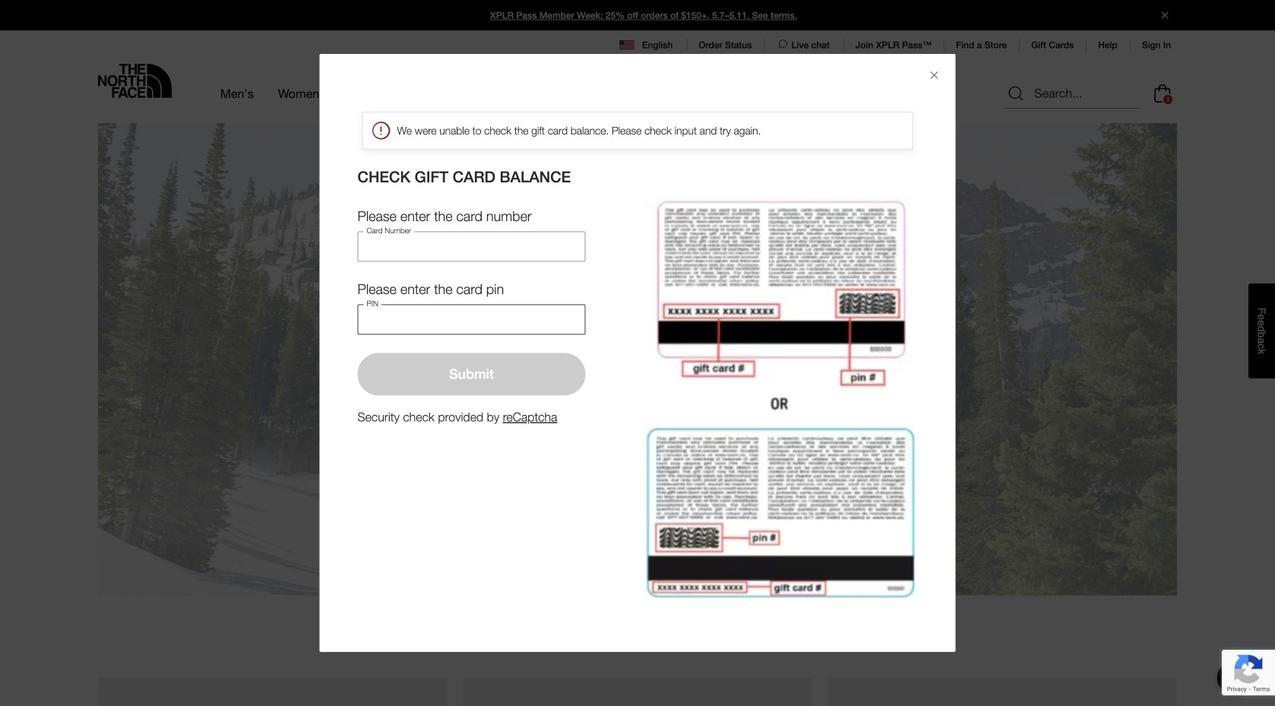 Task type: describe. For each thing, give the bounding box(es) containing it.
gift card back image
[[645, 195, 918, 598]]

search all image
[[1007, 84, 1025, 103]]



Task type: vqa. For each thing, say whether or not it's contained in the screenshot.
text box
yes



Task type: locate. For each thing, give the bounding box(es) containing it.
the north face home page image
[[98, 64, 172, 98]]

None text field
[[358, 304, 586, 335]]

shop gift cards at the north face image
[[98, 123, 1177, 595]]

close image
[[1155, 12, 1175, 19]]

None text field
[[358, 231, 586, 262]]

Search search field
[[1004, 78, 1141, 109]]



